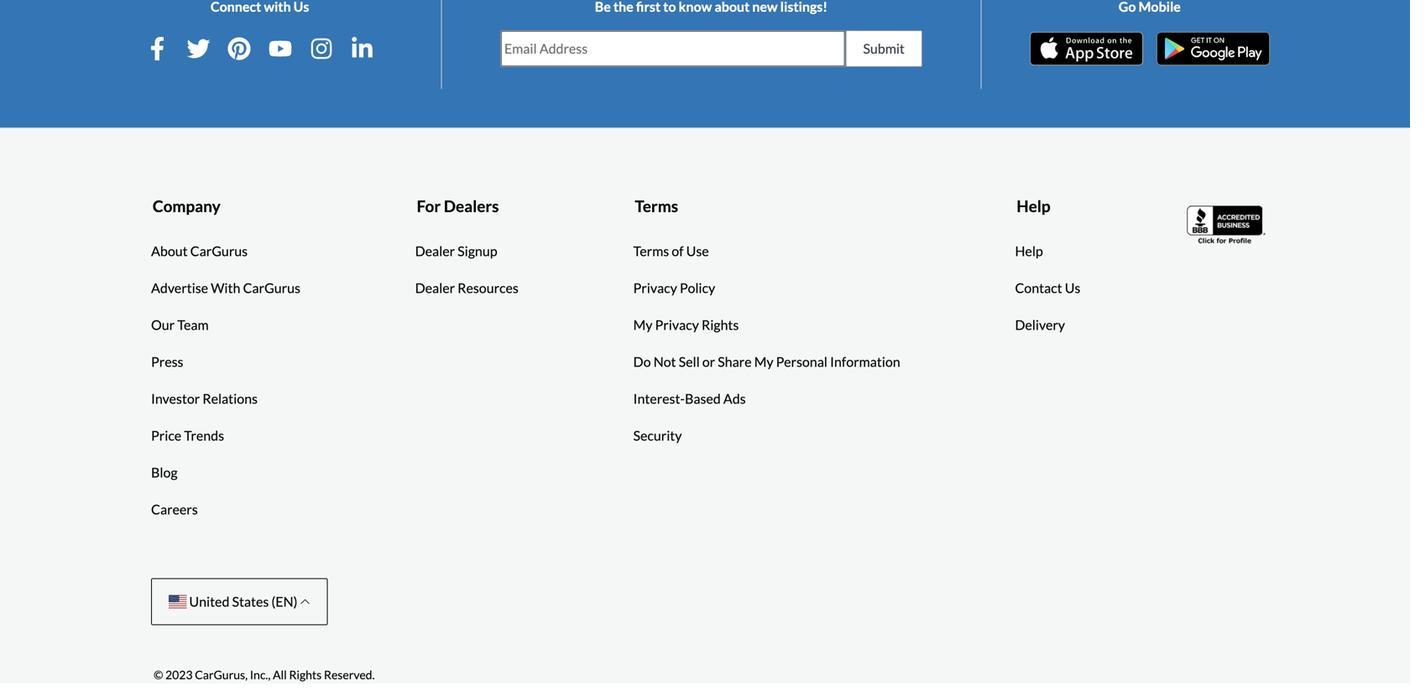Task type: locate. For each thing, give the bounding box(es) containing it.
1 horizontal spatial my
[[754, 354, 774, 370]]

help
[[1017, 197, 1051, 216], [1015, 243, 1043, 259]]

my
[[633, 317, 653, 333], [754, 354, 774, 370]]

0 horizontal spatial my
[[633, 317, 653, 333]]

terms left of
[[633, 243, 669, 259]]

company
[[153, 197, 221, 216]]

contact
[[1015, 280, 1062, 296]]

rights right all
[[289, 668, 322, 683]]

1 horizontal spatial rights
[[702, 317, 739, 333]]

careers link
[[151, 500, 198, 520]]

press link
[[151, 352, 183, 372]]

about cargurus
[[151, 243, 248, 259]]

0 vertical spatial my
[[633, 317, 653, 333]]

terms
[[635, 197, 678, 216], [633, 243, 669, 259]]

use
[[686, 243, 709, 259]]

dealer left the signup
[[415, 243, 455, 259]]

do not sell or share my personal information
[[633, 354, 900, 370]]

0 vertical spatial help
[[1017, 197, 1051, 216]]

dealers
[[444, 197, 499, 216]]

1 dealer from the top
[[415, 243, 455, 259]]

submit button
[[846, 30, 922, 67]]

1 vertical spatial dealer
[[415, 280, 455, 296]]

dealer resources link
[[415, 278, 519, 298]]

submit
[[863, 40, 905, 57]]

dealer
[[415, 243, 455, 259], [415, 280, 455, 296]]

terms inside terms of use link
[[633, 243, 669, 259]]

cargurus up with
[[190, 243, 248, 259]]

1 vertical spatial cargurus
[[243, 280, 300, 296]]

0 vertical spatial cargurus
[[190, 243, 248, 259]]

facebook image
[[146, 37, 169, 60]]

united
[[189, 594, 230, 610]]

investor
[[151, 391, 200, 407]]

my up do
[[633, 317, 653, 333]]

contact us link
[[1015, 278, 1081, 298]]

cargurus
[[190, 243, 248, 259], [243, 280, 300, 296]]

2 dealer from the top
[[415, 280, 455, 296]]

ads
[[723, 391, 746, 407]]

about
[[151, 243, 188, 259]]

dealer signup link
[[415, 241, 497, 261]]

Email Address email field
[[501, 31, 845, 66]]

sell
[[679, 354, 700, 370]]

investor relations link
[[151, 389, 258, 409]]

united states (en)
[[187, 594, 300, 610]]

share
[[718, 354, 752, 370]]

0 vertical spatial rights
[[702, 317, 739, 333]]

of
[[672, 243, 684, 259]]

1 vertical spatial my
[[754, 354, 774, 370]]

terms up terms of use
[[635, 197, 678, 216]]

based
[[685, 391, 721, 407]]

cargurus right with
[[243, 280, 300, 296]]

0 horizontal spatial rights
[[289, 668, 322, 683]]

price trends
[[151, 428, 224, 444]]

do not sell or share my personal information link
[[633, 352, 900, 372]]

press
[[151, 354, 183, 370]]

resources
[[458, 280, 519, 296]]

interest-
[[633, 391, 685, 407]]

my privacy rights link
[[633, 315, 739, 335]]

twitter image
[[187, 37, 210, 60]]

dealer down dealer signup link
[[415, 280, 455, 296]]

cargurus,
[[195, 668, 248, 683]]

about cargurus link
[[151, 241, 248, 261]]

relations
[[203, 391, 258, 407]]

click for the bbb business review of this auto listing service in cambridge ma image
[[1187, 204, 1268, 246]]

contact us
[[1015, 280, 1081, 296]]

us
[[1065, 280, 1081, 296]]

1 vertical spatial terms
[[633, 243, 669, 259]]

privacy down 'privacy policy' link
[[655, 317, 699, 333]]

0 vertical spatial dealer
[[415, 243, 455, 259]]

help up contact
[[1015, 243, 1043, 259]]

delivery
[[1015, 317, 1065, 333]]

my right share
[[754, 354, 774, 370]]

rights up or
[[702, 317, 739, 333]]

our team link
[[151, 315, 209, 335]]

privacy
[[633, 280, 677, 296], [655, 317, 699, 333]]

terms for terms of use
[[633, 243, 669, 259]]

rights
[[702, 317, 739, 333], [289, 668, 322, 683]]

help up help 'link'
[[1017, 197, 1051, 216]]

terms for terms
[[635, 197, 678, 216]]

privacy down terms of use link
[[633, 280, 677, 296]]

all
[[273, 668, 287, 683]]

information
[[830, 354, 900, 370]]

or
[[702, 354, 715, 370]]

0 vertical spatial terms
[[635, 197, 678, 216]]

not
[[654, 354, 676, 370]]

security
[[633, 428, 682, 444]]



Task type: vqa. For each thing, say whether or not it's contained in the screenshot.
Dealer corresponding to Dealer Resources
yes



Task type: describe. For each thing, give the bounding box(es) containing it.
help link
[[1015, 241, 1043, 261]]

© 2023 cargurus, inc., all rights reserved.
[[154, 668, 375, 683]]

privacy policy
[[633, 280, 715, 296]]

us image
[[169, 595, 187, 609]]

©
[[154, 668, 163, 683]]

for dealers
[[417, 197, 499, 216]]

0 vertical spatial privacy
[[633, 280, 677, 296]]

reserved.
[[324, 668, 375, 683]]

terms of use link
[[633, 241, 709, 261]]

1 vertical spatial privacy
[[655, 317, 699, 333]]

states
[[232, 594, 269, 610]]

price trends link
[[151, 426, 224, 446]]

my privacy rights
[[633, 317, 739, 333]]

get it on google play image
[[1157, 32, 1270, 65]]

security link
[[633, 426, 682, 446]]

advertise
[[151, 280, 208, 296]]

instagram image
[[310, 37, 333, 60]]

interest-based ads link
[[633, 389, 746, 409]]

interest-based ads
[[633, 391, 746, 407]]

advertise with cargurus link
[[151, 278, 300, 298]]

careers
[[151, 501, 198, 518]]

blog
[[151, 465, 178, 481]]

1 vertical spatial rights
[[289, 668, 322, 683]]

with
[[211, 280, 240, 296]]

youtube image
[[269, 37, 292, 60]]

signup
[[458, 243, 497, 259]]

advertise with cargurus
[[151, 280, 300, 296]]

2023
[[165, 668, 193, 683]]

team
[[177, 317, 209, 333]]

terms of use
[[633, 243, 709, 259]]

(en)
[[271, 594, 298, 610]]

1 vertical spatial help
[[1015, 243, 1043, 259]]

our
[[151, 317, 175, 333]]

dealer for dealer resources
[[415, 280, 455, 296]]

do
[[633, 354, 651, 370]]

blog link
[[151, 463, 178, 483]]

dealer resources
[[415, 280, 519, 296]]

dealer signup
[[415, 243, 497, 259]]

inc.,
[[250, 668, 271, 683]]

price
[[151, 428, 181, 444]]

investor relations
[[151, 391, 258, 407]]

download on the app store image
[[1030, 32, 1143, 65]]

personal
[[776, 354, 828, 370]]

trends
[[184, 428, 224, 444]]

dealer for dealer signup
[[415, 243, 455, 259]]

policy
[[680, 280, 715, 296]]

for
[[417, 197, 441, 216]]

united states (en) button
[[151, 579, 328, 626]]

delivery link
[[1015, 315, 1065, 335]]

linkedin image
[[351, 37, 374, 60]]

privacy policy link
[[633, 278, 715, 298]]

pinterest image
[[228, 37, 251, 60]]

our team
[[151, 317, 209, 333]]



